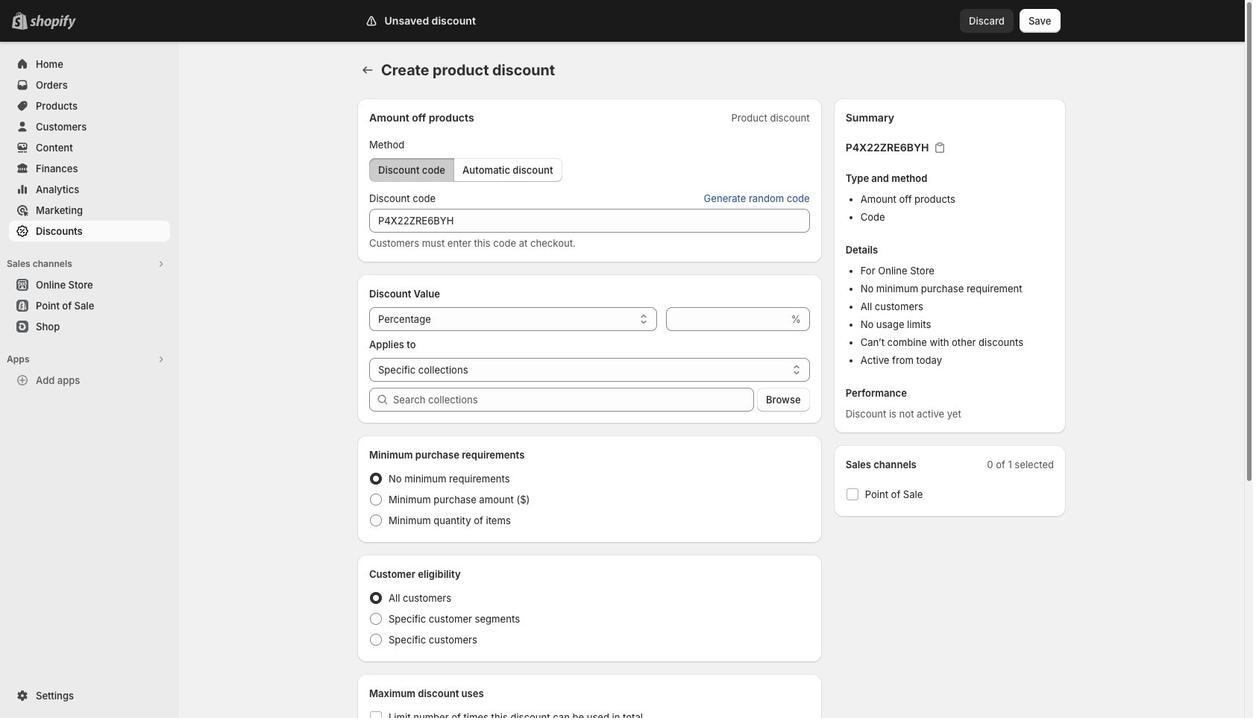Task type: describe. For each thing, give the bounding box(es) containing it.
Search collections text field
[[393, 388, 754, 412]]

shopify image
[[33, 15, 79, 30]]



Task type: locate. For each thing, give the bounding box(es) containing it.
None text field
[[369, 209, 810, 233]]



Task type: vqa. For each thing, say whether or not it's contained in the screenshot.
the left the shopify image
no



